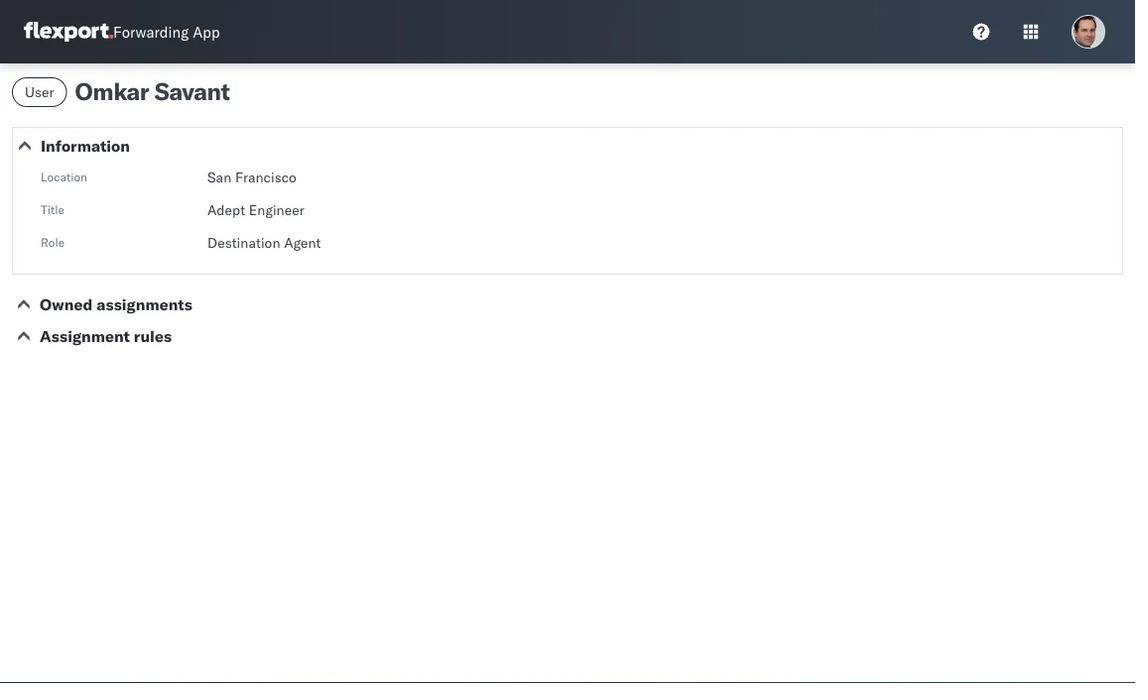 Task type: locate. For each thing, give the bounding box(es) containing it.
engineer
[[249, 201, 304, 219]]

destination agent
[[207, 234, 321, 252]]

owned
[[40, 295, 93, 315]]

forwarding
[[113, 22, 189, 41]]

assignment
[[40, 326, 130, 346]]

san
[[207, 169, 231, 186]]

location
[[41, 169, 87, 184]]

rules
[[134, 326, 172, 346]]

assignments
[[97, 295, 192, 315]]

adept engineer
[[207, 201, 304, 219]]

destination
[[207, 234, 280, 252]]

title
[[41, 202, 64, 217]]

user
[[25, 83, 54, 101]]

forwarding app
[[113, 22, 220, 41]]

information
[[41, 136, 130, 156]]



Task type: vqa. For each thing, say whether or not it's contained in the screenshot.


Task type: describe. For each thing, give the bounding box(es) containing it.
agent
[[284, 234, 321, 252]]

owned assignments
[[40, 295, 192, 315]]

role
[[41, 235, 65, 250]]

forwarding app link
[[24, 22, 220, 42]]

omkar savant
[[75, 76, 230, 106]]

san francisco
[[207, 169, 297, 186]]

app
[[193, 22, 220, 41]]

flexport. image
[[24, 22, 113, 42]]

francisco
[[235, 169, 297, 186]]

omkar
[[75, 76, 149, 106]]

savant
[[154, 76, 230, 106]]

assignment rules
[[40, 326, 172, 346]]

adept
[[207, 201, 245, 219]]



